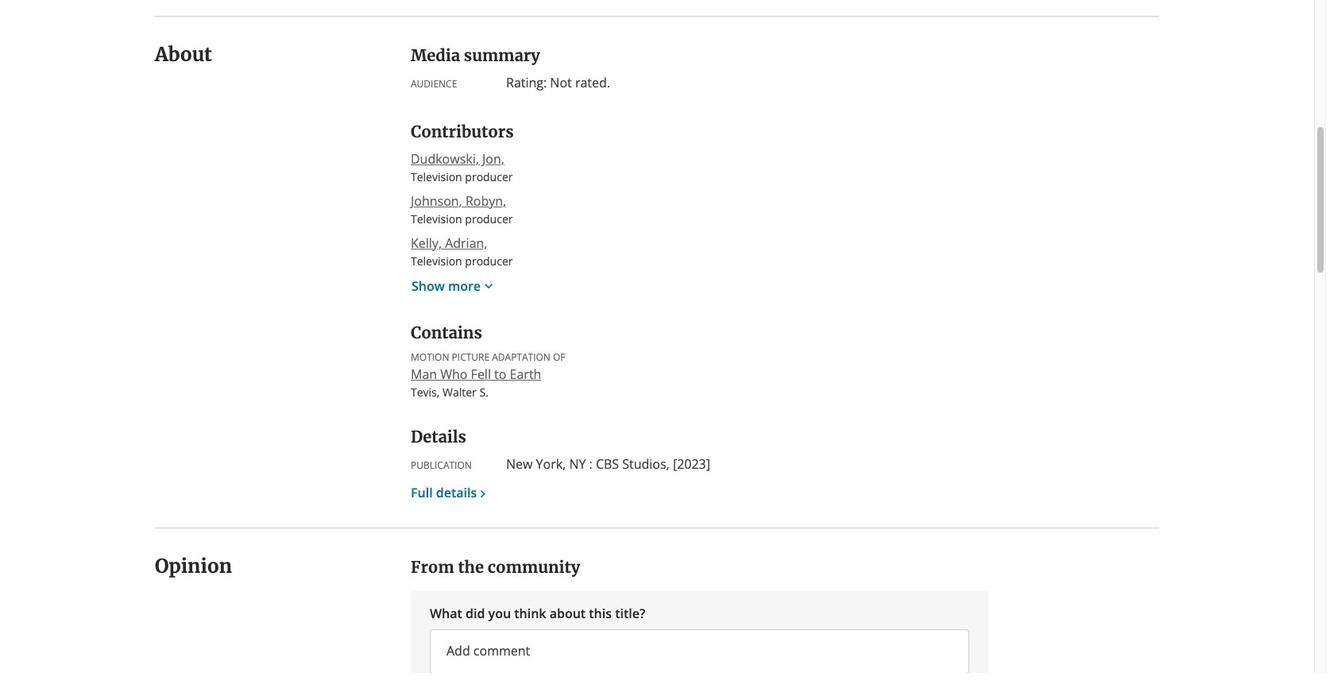 Task type: locate. For each thing, give the bounding box(es) containing it.
show more button
[[411, 276, 498, 296]]

new york, ny : cbs studios, [2023]
[[506, 455, 711, 473]]

2 vertical spatial producer
[[465, 254, 513, 269]]

adaptation
[[492, 351, 551, 364]]

add comment
[[447, 642, 530, 660]]

0 vertical spatial producer
[[465, 169, 513, 184]]

producer down robyn,
[[465, 211, 513, 227]]

show more
[[412, 277, 481, 295]]

television down dudkowski,
[[411, 169, 462, 184]]

2 television from the top
[[411, 211, 462, 227]]

producer down jon,
[[465, 169, 513, 184]]

walter
[[443, 385, 477, 400]]

earth
[[510, 366, 542, 383]]

motion
[[411, 351, 449, 364]]

the
[[458, 557, 484, 577]]

add comment button
[[430, 630, 970, 673]]

comment
[[474, 642, 530, 660]]

from
[[411, 557, 454, 577]]

television down johnson,
[[411, 211, 462, 227]]

television down kelly,
[[411, 254, 462, 269]]

rated.
[[575, 74, 610, 91]]

dudkowski,
[[411, 150, 479, 168]]

producer up the svg chevron down image
[[465, 254, 513, 269]]

2 producer from the top
[[465, 211, 513, 227]]

picture
[[452, 351, 490, 364]]

about
[[155, 42, 212, 67]]

1 vertical spatial television
[[411, 211, 462, 227]]

adrian,
[[445, 234, 488, 252]]

summary
[[464, 45, 540, 65]]

2 vertical spatial television
[[411, 254, 462, 269]]

producer
[[465, 169, 513, 184], [465, 211, 513, 227], [465, 254, 513, 269]]

studios,
[[623, 455, 670, 473]]

dudkowski, jon, link
[[411, 149, 505, 168]]

add
[[447, 642, 470, 660]]

full details
[[411, 484, 477, 502]]

new
[[506, 455, 533, 473]]

contributors
[[411, 122, 514, 141]]

svg chevron right image
[[476, 486, 491, 501]]

ny
[[569, 455, 586, 473]]

more
[[448, 277, 481, 295]]

:
[[589, 455, 593, 473]]

television
[[411, 169, 462, 184], [411, 211, 462, 227], [411, 254, 462, 269]]

to
[[494, 366, 507, 383]]

audience
[[411, 77, 457, 91]]

fell
[[471, 366, 491, 383]]

this
[[589, 605, 612, 622]]

community
[[488, 557, 580, 577]]

details
[[436, 484, 477, 502]]

3 television from the top
[[411, 254, 462, 269]]

contains
[[411, 323, 482, 343]]

0 vertical spatial television
[[411, 169, 462, 184]]

rating:
[[506, 74, 547, 91]]

rating: not rated.
[[506, 74, 610, 91]]

1 vertical spatial producer
[[465, 211, 513, 227]]

details
[[411, 427, 466, 447]]

of
[[553, 351, 566, 364]]

full details link
[[411, 484, 491, 502]]



Task type: vqa. For each thing, say whether or not it's contained in the screenshot.
CONTAINS MOTION PICTURE ADAPTATION OF MAN WHO FELL TO EARTH TEVIS, WALTER S.
yes



Task type: describe. For each thing, give the bounding box(es) containing it.
media
[[411, 45, 460, 65]]

what did you think about this title?
[[430, 605, 646, 622]]

tevis,
[[411, 385, 440, 400]]

3 producer from the top
[[465, 254, 513, 269]]

man who fell to earth link
[[411, 365, 542, 384]]

show
[[412, 277, 445, 295]]

johnson,
[[411, 192, 462, 210]]

who
[[441, 366, 468, 383]]

contains motion picture adaptation of man who fell to earth tevis, walter s.
[[411, 323, 566, 400]]

man
[[411, 366, 437, 383]]

about
[[550, 605, 586, 622]]

not
[[550, 74, 572, 91]]

what
[[430, 605, 463, 622]]

cbs
[[596, 455, 619, 473]]

svg chevron down image
[[481, 278, 497, 294]]

[2023]
[[673, 455, 711, 473]]

title?
[[615, 605, 646, 622]]

kelly,
[[411, 234, 442, 252]]

did
[[466, 605, 485, 622]]

kelly, adrian, link
[[411, 234, 488, 253]]

robyn,
[[466, 192, 506, 210]]

publication
[[411, 459, 472, 472]]

johnson, robyn, link
[[411, 192, 506, 211]]

media summary
[[411, 45, 540, 65]]

dudkowski, jon, television producer johnson, robyn, television producer kelly, adrian, television producer
[[411, 150, 513, 269]]

you
[[488, 605, 511, 622]]

think
[[514, 605, 546, 622]]

1 television from the top
[[411, 169, 462, 184]]

opinion
[[155, 554, 232, 579]]

york,
[[536, 455, 566, 473]]

1 producer from the top
[[465, 169, 513, 184]]

jon,
[[482, 150, 505, 168]]

full
[[411, 484, 433, 502]]

from the community
[[411, 557, 580, 577]]

s.
[[480, 385, 489, 400]]



